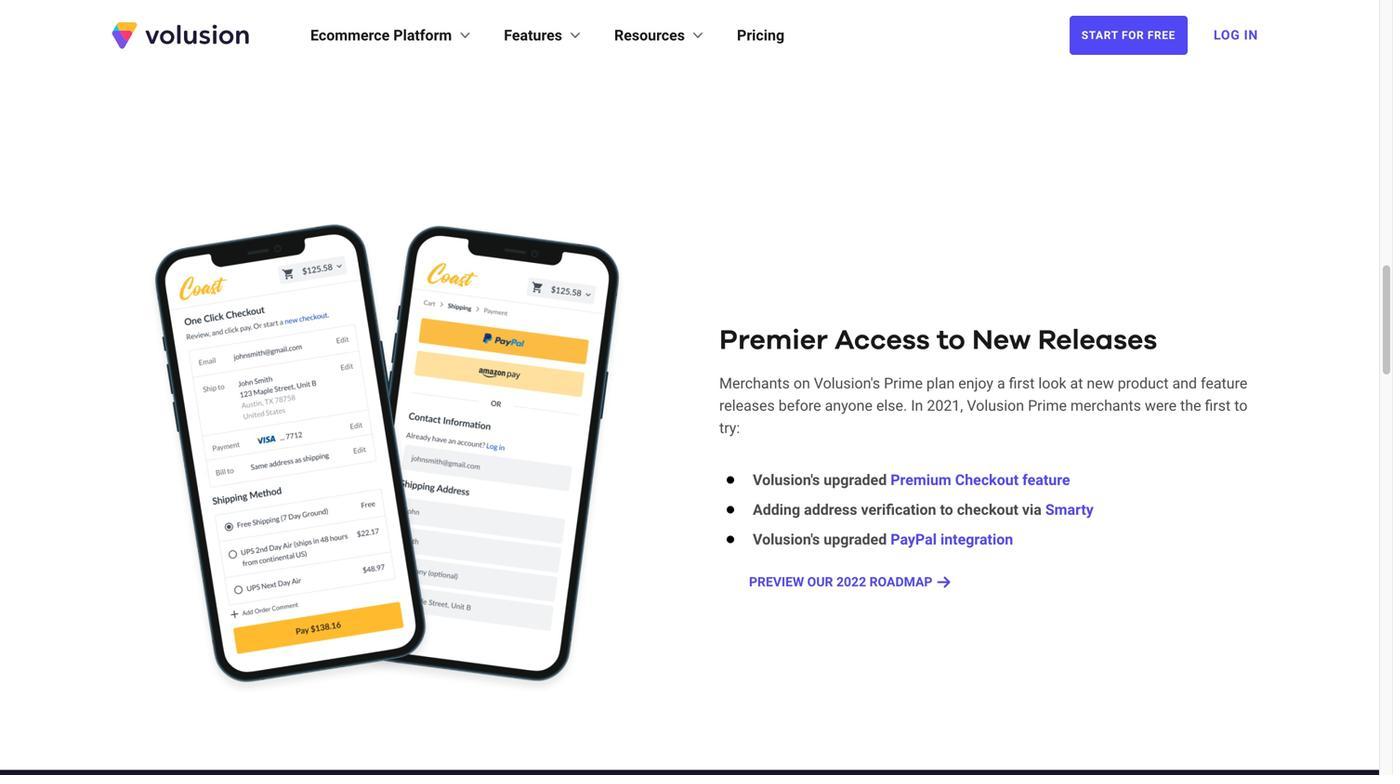 Task type: describe. For each thing, give the bounding box(es) containing it.
adding
[[753, 501, 801, 519]]

via
[[1023, 501, 1042, 519]]

our
[[808, 574, 833, 590]]

anyone
[[825, 397, 873, 414]]

roadmap
[[870, 574, 933, 590]]

were
[[1145, 397, 1177, 414]]

platform
[[393, 26, 452, 44]]

0 vertical spatial to
[[937, 327, 966, 354]]

0 horizontal spatial prime
[[884, 374, 923, 392]]

plan
[[927, 374, 955, 392]]

ecommerce
[[310, 26, 390, 44]]

try:
[[720, 419, 740, 437]]

a
[[997, 374, 1006, 392]]

at
[[1070, 374, 1083, 392]]

checkout
[[955, 471, 1019, 489]]

premier access to new releases
[[720, 327, 1158, 354]]

free
[[1148, 29, 1176, 42]]

releases
[[1038, 327, 1158, 354]]

look
[[1039, 374, 1067, 392]]

resources
[[615, 26, 685, 44]]

1 horizontal spatial first
[[1205, 397, 1231, 414]]

2021,
[[927, 397, 963, 414]]

paypal
[[891, 531, 937, 548]]

smarty
[[1046, 501, 1094, 519]]

in
[[911, 397, 923, 414]]

releases
[[720, 397, 775, 414]]

and
[[1173, 374, 1197, 392]]

new
[[972, 327, 1031, 354]]

on
[[794, 374, 810, 392]]

before
[[779, 397, 821, 414]]

merchants
[[720, 374, 790, 392]]

else.
[[877, 397, 908, 414]]

premier
[[720, 327, 828, 354]]

resources button
[[615, 24, 707, 46]]

new
[[1087, 374, 1114, 392]]

premium
[[891, 471, 952, 489]]



Task type: vqa. For each thing, say whether or not it's contained in the screenshot.
"PREVIEW OUR 2022 ROADMAP"
yes



Task type: locate. For each thing, give the bounding box(es) containing it.
1 vertical spatial volusion's
[[753, 471, 820, 489]]

1 vertical spatial feature
[[1023, 471, 1071, 489]]

volusion's down adding
[[753, 531, 820, 548]]

0 vertical spatial prime
[[884, 374, 923, 392]]

ecommerce platform
[[310, 26, 452, 44]]

first right the the
[[1205, 397, 1231, 414]]

checkout
[[957, 501, 1019, 519]]

0 vertical spatial upgraded
[[824, 471, 887, 489]]

features
[[504, 26, 562, 44]]

feature
[[1201, 374, 1248, 392], [1023, 471, 1071, 489]]

merchants
[[1071, 397, 1141, 414]]

volusion's up adding
[[753, 471, 820, 489]]

upgraded down address on the right of page
[[824, 531, 887, 548]]

volusion's upgraded premium checkout feature
[[753, 471, 1071, 489]]

2 vertical spatial volusion's
[[753, 531, 820, 548]]

0 vertical spatial first
[[1009, 374, 1035, 392]]

1 vertical spatial first
[[1205, 397, 1231, 414]]

access
[[835, 327, 930, 354]]

prime
[[884, 374, 923, 392], [1028, 397, 1067, 414]]

preview our 2022 roadmap
[[749, 574, 933, 590]]

adding address verification to checkout via smarty
[[753, 501, 1094, 519]]

pricing
[[737, 26, 785, 44]]

upgraded up address on the right of page
[[824, 471, 887, 489]]

preview our 2022 roadmap link
[[720, 573, 981, 591]]

preview
[[749, 574, 804, 590]]

log in link
[[1203, 15, 1270, 56]]

start for free link
[[1070, 16, 1188, 55]]

1 upgraded from the top
[[824, 471, 887, 489]]

to up the plan
[[937, 327, 966, 354]]

1 horizontal spatial feature
[[1201, 374, 1248, 392]]

product
[[1118, 374, 1169, 392]]

0 vertical spatial feature
[[1201, 374, 1248, 392]]

paypal integration link
[[891, 531, 1013, 548]]

feature inside merchants on volusion's prime plan enjoy a first look at new product and feature releases before anyone else. in 2021, volusion prime merchants were the first to try:
[[1201, 374, 1248, 392]]

0 vertical spatial volusion's
[[814, 374, 880, 392]]

prime up else.
[[884, 374, 923, 392]]

volusion
[[967, 397, 1025, 414]]

volusion's inside merchants on volusion's prime plan enjoy a first look at new product and feature releases before anyone else. in 2021, volusion prime merchants were the first to try:
[[814, 374, 880, 392]]

merchants on volusion's prime plan enjoy a first look at new product and feature releases before anyone else. in 2021, volusion prime merchants were the first to try:
[[720, 374, 1248, 437]]

start for free
[[1082, 29, 1176, 42]]

address
[[804, 501, 858, 519]]

0 horizontal spatial feature
[[1023, 471, 1071, 489]]

1 vertical spatial to
[[1235, 397, 1248, 414]]

volusion's for volusion's upgraded paypal integration
[[753, 531, 820, 548]]

ecommerce platform button
[[310, 24, 474, 46]]

premium checkout feature link
[[891, 471, 1071, 489]]

log
[[1214, 27, 1241, 43]]

features button
[[504, 24, 585, 46]]

feature up via
[[1023, 471, 1071, 489]]

enjoy
[[959, 374, 994, 392]]

0 horizontal spatial first
[[1009, 374, 1035, 392]]

to right the the
[[1235, 397, 1248, 414]]

volusion's up anyone
[[814, 374, 880, 392]]

integration
[[941, 531, 1013, 548]]

verification
[[861, 501, 937, 519]]

volusion's upgraded paypal integration
[[753, 531, 1013, 548]]

volusion's
[[814, 374, 880, 392], [753, 471, 820, 489], [753, 531, 820, 548]]

2 upgraded from the top
[[824, 531, 887, 548]]

volusion's for volusion's upgraded premium checkout feature
[[753, 471, 820, 489]]

log in
[[1214, 27, 1259, 43]]

2022
[[837, 574, 867, 590]]

1 horizontal spatial prime
[[1028, 397, 1067, 414]]

prime down look
[[1028, 397, 1067, 414]]

start
[[1082, 29, 1119, 42]]

to inside merchants on volusion's prime plan enjoy a first look at new product and feature releases before anyone else. in 2021, volusion prime merchants were the first to try:
[[1235, 397, 1248, 414]]

in
[[1244, 27, 1259, 43]]

pricing link
[[737, 24, 785, 46]]

upgraded for paypal
[[824, 531, 887, 548]]

first
[[1009, 374, 1035, 392], [1205, 397, 1231, 414]]

2 vertical spatial to
[[940, 501, 954, 519]]

first right a
[[1009, 374, 1035, 392]]

to
[[937, 327, 966, 354], [1235, 397, 1248, 414], [940, 501, 954, 519]]

the
[[1181, 397, 1202, 414]]

smarty link
[[1046, 501, 1094, 519]]

for
[[1122, 29, 1145, 42]]

1 vertical spatial upgraded
[[824, 531, 887, 548]]

feature right the and
[[1201, 374, 1248, 392]]

1 vertical spatial prime
[[1028, 397, 1067, 414]]

upgraded
[[824, 471, 887, 489], [824, 531, 887, 548]]

to up paypal integration link
[[940, 501, 954, 519]]

upgraded for premium
[[824, 471, 887, 489]]



